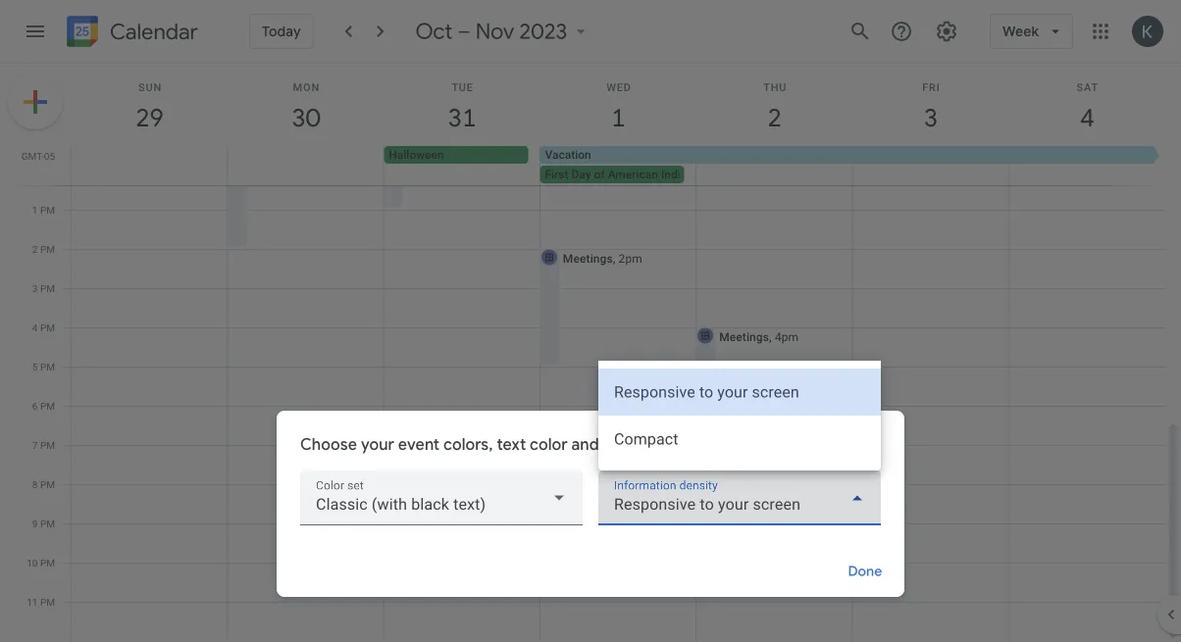 Task type: vqa. For each thing, say whether or not it's contained in the screenshot.
Done BUTTON
yes



Task type: locate. For each thing, give the bounding box(es) containing it.
pm right 5
[[40, 361, 55, 373]]

8 pm from the top
[[40, 479, 55, 491]]

11
[[27, 597, 38, 609]]

11 pm from the top
[[40, 597, 55, 609]]

pm for 10 pm
[[40, 558, 55, 569]]

pm right 4
[[40, 322, 55, 334]]

pm for 11 pm
[[40, 597, 55, 609]]

2 option from the top
[[599, 416, 881, 463]]

10
[[27, 558, 38, 569]]

2
[[32, 243, 38, 255]]

3
[[32, 283, 38, 294]]

your
[[361, 435, 395, 455]]

8
[[32, 479, 38, 491]]

pm right 6
[[40, 400, 55, 412]]

2 pm
[[32, 243, 55, 255]]

5 pm from the top
[[40, 361, 55, 373]]

cell
[[72, 146, 228, 186], [228, 146, 384, 186], [540, 146, 1165, 186], [696, 146, 853, 186], [853, 146, 1009, 186], [1009, 146, 1165, 186]]

2 pm from the top
[[40, 243, 55, 255]]

meetings left 2pm
[[563, 252, 613, 266]]

done button
[[834, 549, 897, 596]]

9 pm
[[32, 518, 55, 530]]

pm right 11
[[40, 597, 55, 609]]

event
[[398, 435, 440, 455]]

grid containing halloween
[[0, 52, 1182, 643]]

7 pm
[[32, 440, 55, 452]]

6
[[32, 400, 38, 412]]

pm right 2
[[40, 243, 55, 255]]

choose your event colors, text color and density
[[300, 435, 658, 455]]

1 horizontal spatial ,
[[770, 330, 772, 344]]

1
[[32, 204, 38, 216]]

halloween button
[[384, 146, 529, 164]]

pm for 9 pm
[[40, 518, 55, 530]]

4
[[32, 322, 38, 334]]

oct – nov 2023
[[416, 18, 568, 45]]

oct
[[416, 18, 453, 45]]

pm for 6 pm
[[40, 400, 55, 412]]

4 pm from the top
[[40, 322, 55, 334]]

support image
[[890, 20, 914, 43]]

1 option from the top
[[599, 369, 881, 416]]

1 vertical spatial meetings
[[720, 330, 770, 344]]

, left 4pm
[[770, 330, 772, 344]]

pm for 1 pm
[[40, 204, 55, 216]]

oct – nov 2023 button
[[408, 18, 599, 45]]

first day of american indian heritage month
[[545, 168, 779, 182]]

calendar element
[[63, 12, 198, 55]]

0 horizontal spatial meetings
[[563, 252, 613, 266]]

1 vertical spatial ,
[[770, 330, 772, 344]]

pm for 3 pm
[[40, 283, 55, 294]]

today
[[262, 23, 301, 40]]

10 pm from the top
[[40, 558, 55, 569]]

1 horizontal spatial meetings
[[720, 330, 770, 344]]

7
[[32, 440, 38, 452]]

pm right 3
[[40, 283, 55, 294]]

3 pm from the top
[[40, 283, 55, 294]]

row
[[63, 146, 1182, 186]]

information density list box
[[599, 361, 881, 471]]

meetings
[[563, 252, 613, 266], [720, 330, 770, 344]]

2 cell from the left
[[228, 146, 384, 186]]

pm right 1
[[40, 204, 55, 216]]

1 pm from the top
[[40, 204, 55, 216]]

, left 2pm
[[613, 252, 616, 266]]

0 horizontal spatial ,
[[613, 252, 616, 266]]

meetings for meetings , 4pm
[[720, 330, 770, 344]]

today button
[[249, 14, 314, 49]]

, for 2pm
[[613, 252, 616, 266]]

6 pm from the top
[[40, 400, 55, 412]]

month
[[745, 168, 779, 182]]

pm right 9
[[40, 518, 55, 530]]

11 pm
[[27, 597, 55, 609]]

pm
[[40, 204, 55, 216], [40, 243, 55, 255], [40, 283, 55, 294], [40, 322, 55, 334], [40, 361, 55, 373], [40, 400, 55, 412], [40, 440, 55, 452], [40, 479, 55, 491], [40, 518, 55, 530], [40, 558, 55, 569], [40, 597, 55, 609]]

5 cell from the left
[[853, 146, 1009, 186]]

3 cell from the left
[[540, 146, 1165, 186]]

pm right 8
[[40, 479, 55, 491]]

0 vertical spatial ,
[[613, 252, 616, 266]]

cell containing vacation
[[540, 146, 1165, 186]]

pm for 8 pm
[[40, 479, 55, 491]]

None field
[[300, 471, 583, 526], [599, 471, 881, 526], [300, 471, 583, 526], [599, 471, 881, 526]]

1 cell from the left
[[72, 146, 228, 186]]

vacation
[[545, 148, 592, 162]]

first day of american indian heritage month button
[[540, 166, 779, 184]]

gmt-
[[21, 150, 44, 162]]

4 pm
[[32, 322, 55, 334]]

pm right the '7'
[[40, 440, 55, 452]]

grid
[[0, 52, 1182, 643]]

,
[[613, 252, 616, 266], [770, 330, 772, 344]]

7 pm from the top
[[40, 440, 55, 452]]

nov
[[476, 18, 515, 45]]

0 vertical spatial meetings
[[563, 252, 613, 266]]

option
[[599, 369, 881, 416], [599, 416, 881, 463]]

meetings , 2pm
[[563, 252, 643, 266]]

of
[[594, 168, 605, 182]]

9 pm from the top
[[40, 518, 55, 530]]

pm right 10
[[40, 558, 55, 569]]

heritage
[[697, 168, 742, 182]]

meetings left 4pm
[[720, 330, 770, 344]]

6 pm
[[32, 400, 55, 412]]



Task type: describe. For each thing, give the bounding box(es) containing it.
, for 4pm
[[770, 330, 772, 344]]

6 cell from the left
[[1009, 146, 1165, 186]]

9
[[32, 518, 38, 530]]

gmt-05
[[21, 150, 55, 162]]

pm for 4 pm
[[40, 322, 55, 334]]

4pm
[[775, 330, 799, 344]]

colors,
[[444, 435, 493, 455]]

choose
[[300, 435, 357, 455]]

and
[[572, 435, 599, 455]]

text
[[497, 435, 526, 455]]

pm for 2 pm
[[40, 243, 55, 255]]

pm for 5 pm
[[40, 361, 55, 373]]

pm for 7 pm
[[40, 440, 55, 452]]

day
[[572, 168, 591, 182]]

05
[[44, 150, 55, 162]]

10 pm
[[27, 558, 55, 569]]

3 pm
[[32, 283, 55, 294]]

row containing halloween
[[63, 146, 1182, 186]]

indian
[[662, 168, 694, 182]]

–
[[458, 18, 471, 45]]

meetings for meetings , 2pm
[[563, 252, 613, 266]]

choose your event colors, text color and density dialog
[[277, 361, 905, 598]]

first
[[545, 168, 569, 182]]

2pm
[[619, 252, 643, 266]]

4 cell from the left
[[696, 146, 853, 186]]

halloween
[[389, 148, 444, 162]]

5 pm
[[32, 361, 55, 373]]

done
[[849, 563, 883, 581]]

2023
[[520, 18, 568, 45]]

8 pm
[[32, 479, 55, 491]]

calendar
[[110, 18, 198, 46]]

1 pm
[[32, 204, 55, 216]]

vacation button
[[540, 146, 1163, 164]]

5
[[32, 361, 38, 373]]

meetings , 4pm
[[720, 330, 799, 344]]

density
[[603, 435, 658, 455]]

calendar heading
[[106, 18, 198, 46]]

color
[[530, 435, 568, 455]]

american
[[608, 168, 659, 182]]



